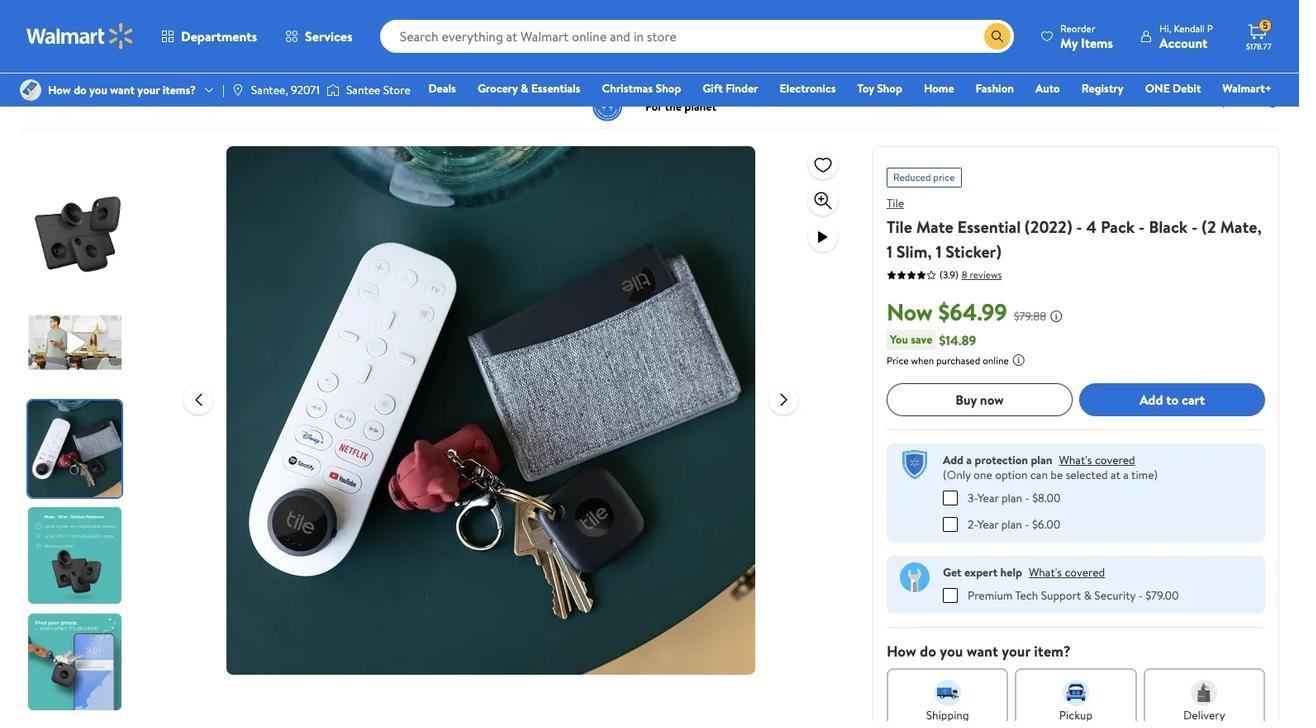 Task type: vqa. For each thing, say whether or not it's contained in the screenshot.
everyday
no



Task type: describe. For each thing, give the bounding box(es) containing it.
premium
[[968, 587, 1013, 604]]

(only
[[943, 467, 971, 484]]

tech
[[1015, 587, 1039, 604]]

services
[[305, 27, 353, 45]]

home link
[[917, 79, 962, 98]]

tile mate essential (2022) - 4 pack - black - (2 mate, 1 slim, 1 sticker) - image 2 of 8 image
[[28, 294, 125, 391]]

- left $79.00
[[1139, 587, 1143, 604]]

essential
[[958, 216, 1021, 238]]

|
[[222, 82, 225, 98]]

want for item?
[[967, 641, 999, 662]]

tile link
[[887, 195, 904, 212]]

add for add a protection plan what's covered (only one option can be selected at a time)
[[943, 452, 964, 469]]

santee store
[[346, 82, 411, 98]]

santee, 92071
[[251, 82, 320, 98]]

1 horizontal spatial electronics link
[[773, 79, 844, 98]]

do for how do you want your items?
[[74, 82, 87, 98]]

expert
[[965, 564, 998, 581]]

electronics for electronics
[[780, 80, 836, 97]]

$14.89
[[939, 331, 977, 349]]

 image for santee store
[[326, 82, 340, 98]]

2-
[[968, 516, 978, 533]]

price
[[934, 170, 955, 184]]

2 1 from the left
[[936, 241, 942, 263]]

92071
[[291, 82, 320, 98]]

price when purchased online
[[887, 354, 1009, 368]]

buy now
[[956, 391, 1004, 409]]

when
[[911, 354, 934, 368]]

departments button
[[147, 17, 271, 56]]

pack
[[1101, 216, 1135, 238]]

slim,
[[897, 241, 932, 263]]

intent image for shipping image
[[935, 680, 961, 706]]

how for how do you want your item?
[[887, 641, 916, 662]]

departments
[[181, 27, 257, 45]]

1 / from the left
[[82, 47, 87, 64]]

gift
[[703, 80, 723, 97]]

navigation
[[128, 47, 182, 64]]

grocery
[[478, 80, 518, 97]]

premium tech support & security - $79.00
[[968, 587, 1179, 604]]

black
[[1149, 216, 1188, 238]]

add to cart
[[1140, 391, 1205, 409]]

finder
[[726, 80, 758, 97]]

your for item?
[[1002, 641, 1031, 662]]

you save $14.89
[[890, 331, 977, 349]]

$79.00
[[1146, 587, 1179, 604]]

tile mate essential (2022) - 4 pack - black - (2 mate, 1 slim, 1 sticker) image
[[227, 146, 756, 675]]

in_home_installation logo image
[[900, 563, 930, 592]]

protection
[[975, 452, 1028, 469]]

gps & navigation link
[[93, 47, 182, 64]]

(3.9)
[[940, 268, 959, 282]]

1 gps from the left
[[93, 47, 115, 64]]

walmart image
[[26, 23, 134, 50]]

search icon image
[[991, 30, 1004, 43]]

8
[[962, 267, 968, 281]]

covered inside add a protection plan what's covered (only one option can be selected at a time)
[[1095, 452, 1136, 469]]

purchased
[[937, 354, 981, 368]]

my
[[1061, 33, 1078, 52]]

$8.00
[[1033, 490, 1061, 506]]

2 tile from the top
[[887, 216, 913, 238]]

store
[[383, 82, 411, 98]]

how for how do you want your items?
[[48, 82, 71, 98]]

$6.00
[[1032, 516, 1061, 533]]

add a protection plan what's covered (only one option can be selected at a time)
[[943, 452, 1158, 484]]

4
[[1087, 216, 1097, 238]]

2 / from the left
[[189, 47, 193, 64]]

deals
[[429, 80, 456, 97]]

p
[[1208, 21, 1213, 35]]

you
[[890, 331, 908, 348]]

electronics for electronics / gps & navigation / gps trackers
[[20, 47, 76, 64]]

3-
[[968, 490, 978, 506]]

tile mate essential (2022) - 4 pack - black - (2 mate, 1 slim, 1 sticker) - image 1 of 8 image
[[28, 188, 125, 284]]

- left (2
[[1192, 216, 1198, 238]]

1 horizontal spatial a
[[1124, 467, 1129, 484]]

debit
[[1173, 80, 1201, 97]]

toy shop
[[858, 80, 903, 97]]

0 horizontal spatial electronics link
[[20, 47, 76, 64]]

mate
[[916, 216, 954, 238]]

fashion link
[[968, 79, 1022, 98]]

wpp logo image
[[900, 451, 930, 480]]

what's covered button for get expert help
[[1029, 564, 1105, 581]]

gift finder link
[[695, 79, 766, 98]]

& for electronics
[[118, 47, 125, 64]]

- left $8.00
[[1025, 490, 1030, 506]]

what's inside add a protection plan what's covered (only one option can be selected at a time)
[[1059, 452, 1092, 469]]

sticker)
[[946, 241, 1002, 263]]

next media item image
[[774, 390, 794, 410]]

intent image for pickup image
[[1063, 680, 1089, 706]]

toy
[[858, 80, 874, 97]]

2-year plan - $6.00
[[968, 516, 1061, 533]]

view video image
[[813, 227, 833, 247]]

one
[[974, 467, 993, 484]]

account
[[1160, 33, 1208, 52]]

support
[[1041, 587, 1081, 604]]

items?
[[163, 82, 196, 98]]

reduced
[[894, 170, 931, 184]]

- left 4
[[1076, 216, 1083, 238]]

christmas shop
[[602, 80, 681, 97]]

you for how do you want your item?
[[940, 641, 963, 662]]

help
[[1001, 564, 1022, 581]]

2 gps from the left
[[199, 47, 221, 64]]

zoom image modal image
[[813, 191, 833, 211]]

add to favorites list, tile mate essential (2022) - 4 pack - black - (2 mate, 1 slim, 1 sticker) image
[[813, 154, 833, 175]]

reviews
[[970, 267, 1002, 281]]

grocery & essentials link
[[470, 79, 588, 98]]

reorder
[[1061, 21, 1096, 35]]

hi, kendall p account
[[1160, 21, 1213, 52]]

$64.99
[[939, 296, 1007, 328]]

tile mate essential (2022) - 4 pack - black - (2 mate, 1 slim, 1 sticker) - image 5 of 8 image
[[28, 614, 125, 711]]

& for premium
[[1084, 587, 1092, 604]]



Task type: locate. For each thing, give the bounding box(es) containing it.
plan inside add a protection plan what's covered (only one option can be selected at a time)
[[1031, 452, 1053, 469]]

one
[[1145, 80, 1170, 97]]

1
[[887, 241, 893, 263], [936, 241, 942, 263]]

one debit link
[[1138, 79, 1209, 98]]

sponsored
[[1218, 95, 1263, 109]]

add left to
[[1140, 391, 1163, 409]]

0 horizontal spatial want
[[110, 82, 135, 98]]

0 horizontal spatial &
[[118, 47, 125, 64]]

1 shop from the left
[[656, 80, 681, 97]]

1 horizontal spatial you
[[940, 641, 963, 662]]

0 horizontal spatial you
[[89, 82, 107, 98]]

do up intent image for shipping
[[920, 641, 937, 662]]

3-Year plan - $8.00 checkbox
[[943, 491, 958, 505]]

1 vertical spatial you
[[940, 641, 963, 662]]

0 horizontal spatial how
[[48, 82, 71, 98]]

covered right be
[[1095, 452, 1136, 469]]

0 horizontal spatial add
[[943, 452, 964, 469]]

0 horizontal spatial a
[[967, 452, 972, 469]]

2 vertical spatial plan
[[1002, 516, 1022, 533]]

1 vertical spatial covered
[[1065, 564, 1105, 581]]

year down the "one"
[[978, 490, 999, 506]]

0 horizontal spatial shop
[[656, 80, 681, 97]]

Search search field
[[380, 20, 1014, 53]]

electronics link
[[20, 47, 76, 64], [773, 79, 844, 98]]

0 horizontal spatial electronics
[[20, 47, 76, 64]]

1 horizontal spatial 1
[[936, 241, 942, 263]]

shop for toy shop
[[877, 80, 903, 97]]

legal information image
[[1012, 354, 1026, 367]]

2 horizontal spatial &
[[1084, 587, 1092, 604]]

intent image for delivery image
[[1191, 680, 1218, 706]]

0 horizontal spatial  image
[[231, 83, 245, 97]]

want down gps & navigation link
[[110, 82, 135, 98]]

1 horizontal spatial shop
[[877, 80, 903, 97]]

hi,
[[1160, 21, 1172, 35]]

 image right |
[[231, 83, 245, 97]]

1 vertical spatial electronics link
[[773, 79, 844, 98]]

reorder my items
[[1061, 21, 1113, 52]]

1 horizontal spatial gps
[[199, 47, 221, 64]]

electronics / gps & navigation / gps trackers
[[20, 47, 265, 64]]

want for items?
[[110, 82, 135, 98]]

0 vertical spatial year
[[978, 490, 999, 506]]

Premium Tech Support & Security - $79.00 checkbox
[[943, 588, 958, 603]]

1 horizontal spatial your
[[1002, 641, 1031, 662]]

5
[[1263, 18, 1269, 32]]

year down "3-"
[[978, 516, 999, 533]]

2 shop from the left
[[877, 80, 903, 97]]

auto
[[1036, 80, 1060, 97]]

do down walmart image
[[74, 82, 87, 98]]

save
[[911, 331, 933, 348]]

/
[[82, 47, 87, 64], [189, 47, 193, 64]]

be
[[1051, 467, 1063, 484]]

1 horizontal spatial want
[[967, 641, 999, 662]]

electronics up how do you want your items?
[[20, 47, 76, 64]]

plan down option
[[1002, 490, 1023, 506]]

get expert help what's covered
[[943, 564, 1105, 581]]

what's right can
[[1059, 452, 1092, 469]]

shop for christmas shop
[[656, 80, 681, 97]]

& inside 'link'
[[521, 80, 529, 97]]

- left "$6.00"
[[1025, 516, 1030, 533]]

now
[[887, 296, 933, 328]]

$79.88
[[1014, 308, 1047, 325]]

2 vertical spatial &
[[1084, 587, 1092, 604]]

1 vertical spatial plan
[[1002, 490, 1023, 506]]

1 vertical spatial year
[[978, 516, 999, 533]]

reduced price
[[894, 170, 955, 184]]

mate,
[[1220, 216, 1262, 238]]

& left "navigation"
[[118, 47, 125, 64]]

1 horizontal spatial electronics
[[780, 80, 836, 97]]

now $64.99
[[887, 296, 1007, 328]]

1 tile from the top
[[887, 195, 904, 212]]

trackers
[[223, 47, 265, 64]]

1 horizontal spatial add
[[1140, 391, 1163, 409]]

cart
[[1182, 391, 1205, 409]]

1 horizontal spatial how
[[887, 641, 916, 662]]

how do you want your item?
[[887, 641, 1071, 662]]

to
[[1167, 391, 1179, 409]]

0 vertical spatial how
[[48, 82, 71, 98]]

services button
[[271, 17, 367, 56]]

electronics link up how do you want your items?
[[20, 47, 76, 64]]

your for items?
[[138, 82, 160, 98]]

0 vertical spatial &
[[118, 47, 125, 64]]

learn more about strikethrough prices image
[[1050, 310, 1063, 323]]

a right at
[[1124, 467, 1129, 484]]

0 horizontal spatial do
[[74, 82, 87, 98]]

kendall
[[1174, 21, 1205, 35]]

1 horizontal spatial /
[[189, 47, 193, 64]]

/ up how do you want your items?
[[82, 47, 87, 64]]

0 horizontal spatial 1
[[887, 241, 893, 263]]

plan for $6.00
[[1002, 516, 1022, 533]]

1 vertical spatial what's covered button
[[1029, 564, 1105, 581]]

christmas shop link
[[595, 79, 689, 98]]

-
[[1076, 216, 1083, 238], [1139, 216, 1145, 238], [1192, 216, 1198, 238], [1025, 490, 1030, 506], [1025, 516, 1030, 533], [1139, 587, 1143, 604]]

0 vertical spatial do
[[74, 82, 87, 98]]

0 vertical spatial you
[[89, 82, 107, 98]]

santee,
[[251, 82, 288, 98]]

1 horizontal spatial &
[[521, 80, 529, 97]]

1 year from the top
[[978, 490, 999, 506]]

registry
[[1082, 80, 1124, 97]]

tile down reduced
[[887, 195, 904, 212]]

santee
[[346, 82, 381, 98]]

 image
[[20, 79, 41, 101]]

shop
[[656, 80, 681, 97], [877, 80, 903, 97]]

how down walmart image
[[48, 82, 71, 98]]

essentials
[[531, 80, 581, 97]]

1 vertical spatial electronics
[[780, 80, 836, 97]]

plan down 3-year plan - $8.00
[[1002, 516, 1022, 533]]

0 vertical spatial add
[[1140, 391, 1163, 409]]

one debit
[[1145, 80, 1201, 97]]

0 vertical spatial plan
[[1031, 452, 1053, 469]]

time)
[[1132, 467, 1158, 484]]

you up intent image for shipping
[[940, 641, 963, 662]]

0 vertical spatial want
[[110, 82, 135, 98]]

electronics
[[20, 47, 76, 64], [780, 80, 836, 97]]

1 right slim,
[[936, 241, 942, 263]]

want
[[110, 82, 135, 98], [967, 641, 999, 662]]

8 reviews link
[[959, 267, 1002, 281]]

what's up support
[[1029, 564, 1062, 581]]

0 horizontal spatial gps
[[93, 47, 115, 64]]

0 vertical spatial what's covered button
[[1059, 452, 1136, 469]]

1 left slim,
[[887, 241, 893, 263]]

buy now button
[[887, 384, 1073, 417]]

1 vertical spatial &
[[521, 80, 529, 97]]

your
[[138, 82, 160, 98], [1002, 641, 1031, 662]]

tile mate essential (2022) - 4 pack - black - (2 mate, 1 slim, 1 sticker) - image 4 of 8 image
[[28, 508, 125, 604]]

year for 2-
[[978, 516, 999, 533]]

 image
[[326, 82, 340, 98], [231, 83, 245, 97]]

1 vertical spatial how
[[887, 641, 916, 662]]

your left item?
[[1002, 641, 1031, 662]]

0 vertical spatial electronics link
[[20, 47, 76, 64]]

1 vertical spatial want
[[967, 641, 999, 662]]

plan for $8.00
[[1002, 490, 1023, 506]]

walmart+ link
[[1215, 79, 1280, 98]]

home
[[924, 80, 954, 97]]

(2
[[1202, 216, 1216, 238]]

want down premium
[[967, 641, 999, 662]]

0 vertical spatial what's
[[1059, 452, 1092, 469]]

add for add to cart
[[1140, 391, 1163, 409]]

price
[[887, 354, 909, 368]]

1 vertical spatial do
[[920, 641, 937, 662]]

fashion
[[976, 80, 1014, 97]]

add inside button
[[1140, 391, 1163, 409]]

 image right "92071"
[[326, 82, 340, 98]]

add inside add a protection plan what's covered (only one option can be selected at a time)
[[943, 452, 964, 469]]

buy
[[956, 391, 977, 409]]

grocery & essentials
[[478, 80, 581, 97]]

0 vertical spatial electronics
[[20, 47, 76, 64]]

gift finder
[[703, 80, 758, 97]]

your left "items?"
[[138, 82, 160, 98]]

what's covered button
[[1059, 452, 1136, 469], [1029, 564, 1105, 581]]

2 year from the top
[[978, 516, 999, 533]]

gps down the departments
[[199, 47, 221, 64]]

year
[[978, 490, 999, 506], [978, 516, 999, 533]]

ad disclaimer and feedback for skylinedisplayad image
[[1266, 95, 1280, 108]]

previous media item image
[[189, 390, 209, 410]]

0 horizontal spatial your
[[138, 82, 160, 98]]

what's
[[1059, 452, 1092, 469], [1029, 564, 1062, 581]]

a left the "one"
[[967, 452, 972, 469]]

christmas
[[602, 80, 653, 97]]

get
[[943, 564, 962, 581]]

item?
[[1034, 641, 1071, 662]]

do for how do you want your item?
[[920, 641, 937, 662]]

(2022)
[[1025, 216, 1072, 238]]

0 horizontal spatial /
[[82, 47, 87, 64]]

you down gps & navigation link
[[89, 82, 107, 98]]

items
[[1081, 33, 1113, 52]]

walmart+
[[1223, 80, 1272, 97]]

what's covered button for add a protection plan
[[1059, 452, 1136, 469]]

tile mate essential (2022) - 4 pack - black - (2 mate, 1 slim, 1 sticker) - image 3 of 8 image
[[28, 401, 125, 498]]

can
[[1031, 467, 1048, 484]]

plan right option
[[1031, 452, 1053, 469]]

5 $178.77
[[1247, 18, 1272, 52]]

1 vertical spatial your
[[1002, 641, 1031, 662]]

add left the "one"
[[943, 452, 964, 469]]

/ down the departments
[[189, 47, 193, 64]]

& right grocery
[[521, 80, 529, 97]]

covered
[[1095, 452, 1136, 469], [1065, 564, 1105, 581]]

shop right christmas
[[656, 80, 681, 97]]

gps up how do you want your items?
[[93, 47, 115, 64]]

add to cart button
[[1080, 384, 1266, 417]]

how down in_home_installation logo
[[887, 641, 916, 662]]

now
[[980, 391, 1004, 409]]

security
[[1095, 587, 1136, 604]]

you for how do you want your items?
[[89, 82, 107, 98]]

1 vertical spatial tile
[[887, 216, 913, 238]]

& right support
[[1084, 587, 1092, 604]]

1 horizontal spatial  image
[[326, 82, 340, 98]]

0 vertical spatial your
[[138, 82, 160, 98]]

shop inside "link"
[[656, 80, 681, 97]]

1 1 from the left
[[887, 241, 893, 263]]

selected
[[1066, 467, 1108, 484]]

1 vertical spatial what's
[[1029, 564, 1062, 581]]

0 vertical spatial tile
[[887, 195, 904, 212]]

covered up premium tech support & security - $79.00
[[1065, 564, 1105, 581]]

1 vertical spatial add
[[943, 452, 964, 469]]

 image for santee, 92071
[[231, 83, 245, 97]]

3-year plan - $8.00
[[968, 490, 1061, 506]]

1 horizontal spatial do
[[920, 641, 937, 662]]

$178.77
[[1247, 41, 1272, 52]]

tile down tile link
[[887, 216, 913, 238]]

2-Year plan - $6.00 checkbox
[[943, 517, 958, 532]]

electronics link left toy
[[773, 79, 844, 98]]

at
[[1111, 467, 1121, 484]]

shop right toy
[[877, 80, 903, 97]]

- right pack
[[1139, 216, 1145, 238]]

year for 3-
[[978, 490, 999, 506]]

0 vertical spatial covered
[[1095, 452, 1136, 469]]

Walmart Site-Wide search field
[[380, 20, 1014, 53]]

a
[[967, 452, 972, 469], [1124, 467, 1129, 484]]

electronics left toy
[[780, 80, 836, 97]]



